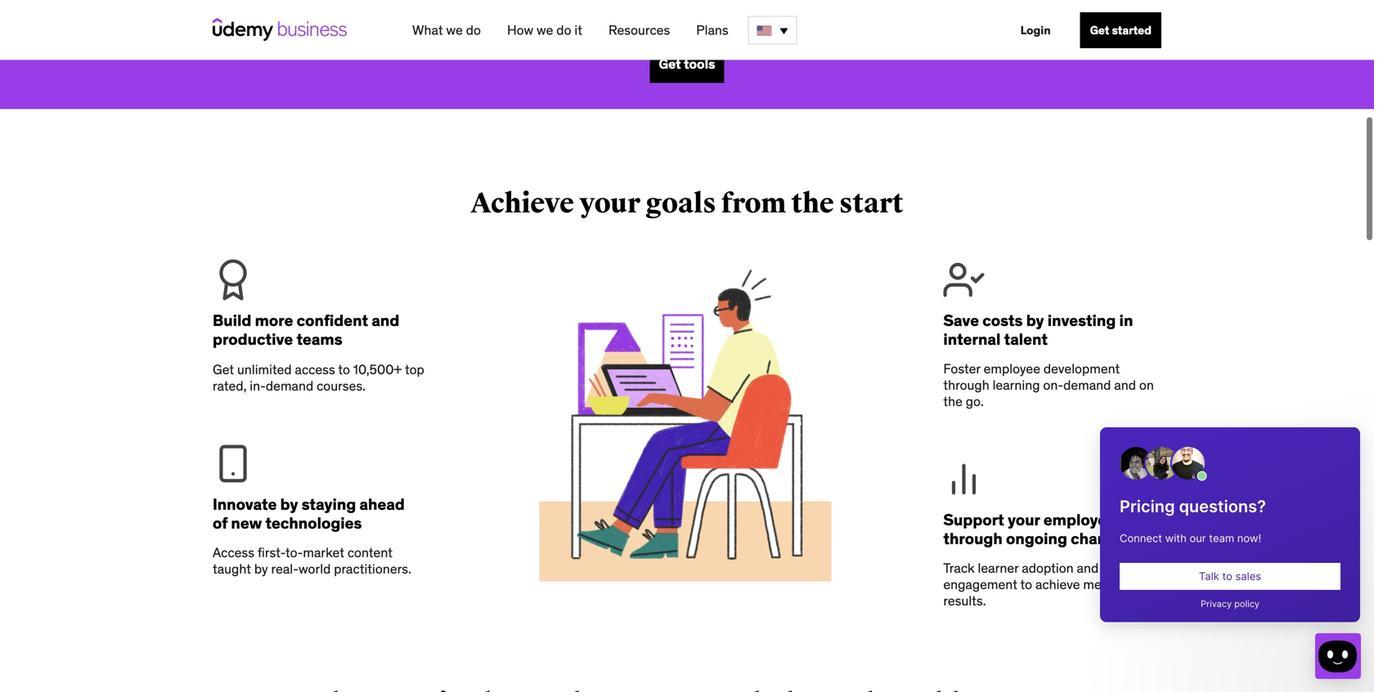 Task type: locate. For each thing, give the bounding box(es) containing it.
we inside popup button
[[537, 22, 553, 38]]

we right what
[[446, 22, 463, 38]]

0 vertical spatial the
[[792, 187, 834, 221]]

innovate
[[213, 495, 277, 515]]

2 horizontal spatial get
[[1090, 23, 1110, 38]]

1 horizontal spatial your
[[1008, 511, 1040, 530]]

0 horizontal spatial do
[[466, 22, 481, 38]]

the
[[792, 187, 834, 221], [944, 394, 963, 410]]

2 vertical spatial by
[[254, 561, 268, 578]]

demand left courses.
[[266, 378, 314, 395]]

get for get tools
[[659, 56, 681, 72]]

through down internal
[[944, 377, 990, 394]]

2 do from the left
[[557, 22, 572, 38]]

1 vertical spatial get
[[659, 56, 681, 72]]

get left in-
[[213, 362, 234, 378]]

we inside popup button
[[446, 22, 463, 38]]

teams
[[297, 330, 343, 349]]

do inside popup button
[[557, 22, 572, 38]]

goals
[[646, 187, 716, 221]]

1 horizontal spatial to
[[1021, 577, 1033, 594]]

achieve your goals from the start
[[471, 187, 904, 221]]

get inside get unlimited access to 10,500+ top rated, in-demand courses.
[[213, 362, 234, 378]]

udemy business image
[[213, 18, 347, 41]]

how we do it
[[507, 22, 583, 38]]

through inside foster employee development through learning on-demand and on the go.
[[944, 377, 990, 394]]

by
[[1027, 311, 1044, 331], [280, 495, 298, 515], [254, 561, 268, 578]]

by inside save costs by investing in internal talent
[[1027, 311, 1044, 331]]

0 vertical spatial to
[[338, 362, 350, 378]]

1 vertical spatial to
[[1021, 577, 1033, 594]]

employees
[[1044, 511, 1124, 530]]

and up 10,500+
[[372, 311, 400, 331]]

tools
[[684, 56, 716, 72]]

1 vertical spatial the
[[944, 394, 963, 410]]

through up track
[[944, 529, 1003, 549]]

support your employees through ongoing change
[[944, 511, 1126, 549]]

to left achieve
[[1021, 577, 1033, 594]]

0 horizontal spatial demand
[[266, 378, 314, 395]]

get left "tools"
[[659, 56, 681, 72]]

adoption
[[1022, 560, 1074, 577]]

to
[[338, 362, 350, 378], [1021, 577, 1033, 594]]

and
[[372, 311, 400, 331], [1115, 377, 1136, 394], [1077, 560, 1099, 577]]

the left start
[[792, 187, 834, 221]]

1 horizontal spatial demand
[[1064, 377, 1111, 394]]

employee
[[984, 361, 1041, 378]]

1 horizontal spatial the
[[944, 394, 963, 410]]

1 horizontal spatial and
[[1077, 560, 1099, 577]]

the inside foster employee development through learning on-demand and on the go.
[[944, 394, 963, 410]]

we
[[446, 22, 463, 38], [537, 22, 553, 38]]

measurable
[[1084, 577, 1152, 594]]

and down change
[[1077, 560, 1099, 577]]

10,500+
[[353, 362, 402, 378]]

and inside build more confident and productive teams
[[372, 311, 400, 331]]

demand
[[1064, 377, 1111, 394], [266, 378, 314, 395]]

1 we from the left
[[446, 22, 463, 38]]

1 do from the left
[[466, 22, 481, 38]]

1 vertical spatial your
[[1008, 511, 1040, 530]]

what
[[412, 22, 443, 38]]

by inside the innovate by staying ahead of new technologies
[[280, 495, 298, 515]]

go.
[[966, 394, 984, 410]]

get
[[1090, 23, 1110, 38], [659, 56, 681, 72], [213, 362, 234, 378]]

resources button
[[602, 16, 677, 45]]

by right costs
[[1027, 311, 1044, 331]]

in-
[[250, 378, 266, 395]]

2 horizontal spatial by
[[1027, 311, 1044, 331]]

on-
[[1043, 377, 1064, 394]]

demand inside foster employee development through learning on-demand and on the go.
[[1064, 377, 1111, 394]]

1 vertical spatial by
[[280, 495, 298, 515]]

2 we from the left
[[537, 22, 553, 38]]

and inside track learner adoption and engagement to achieve measurable results.
[[1077, 560, 1099, 577]]

1 horizontal spatial we
[[537, 22, 553, 38]]

1 vertical spatial and
[[1115, 377, 1136, 394]]

0 horizontal spatial and
[[372, 311, 400, 331]]

0 horizontal spatial by
[[254, 561, 268, 578]]

1 horizontal spatial get
[[659, 56, 681, 72]]

save costs by investing in internal talent
[[944, 311, 1133, 349]]

development
[[1044, 361, 1120, 378]]

your right support
[[1008, 511, 1040, 530]]

2 through from the top
[[944, 529, 1003, 549]]

get inside button
[[659, 56, 681, 72]]

your
[[580, 187, 641, 221], [1008, 511, 1040, 530]]

login button
[[1011, 12, 1061, 48]]

foster
[[944, 361, 981, 378]]

1 horizontal spatial by
[[280, 495, 298, 515]]

by left real-
[[254, 561, 268, 578]]

through
[[944, 377, 990, 394], [944, 529, 1003, 549]]

0 horizontal spatial get
[[213, 362, 234, 378]]

get inside menu navigation
[[1090, 23, 1110, 38]]

do left it
[[557, 22, 572, 38]]

1 vertical spatial through
[[944, 529, 1003, 549]]

0 vertical spatial and
[[372, 311, 400, 331]]

0 horizontal spatial we
[[446, 22, 463, 38]]

by left staying
[[280, 495, 298, 515]]

0 vertical spatial by
[[1027, 311, 1044, 331]]

through inside support your employees through ongoing change
[[944, 529, 1003, 549]]

0 horizontal spatial to
[[338, 362, 350, 378]]

taught
[[213, 561, 251, 578]]

do for how we do it
[[557, 22, 572, 38]]

demand inside get unlimited access to 10,500+ top rated, in-demand courses.
[[266, 378, 314, 395]]

0 vertical spatial get
[[1090, 23, 1110, 38]]

investing
[[1048, 311, 1116, 331]]

plans
[[696, 22, 729, 38]]

do inside popup button
[[466, 22, 481, 38]]

new
[[231, 514, 262, 533]]

it
[[575, 22, 583, 38]]

your for support
[[1008, 511, 1040, 530]]

get left started
[[1090, 23, 1110, 38]]

2 vertical spatial get
[[213, 362, 234, 378]]

your left goals
[[580, 187, 641, 221]]

0 vertical spatial your
[[580, 187, 641, 221]]

1 through from the top
[[944, 377, 990, 394]]

1 horizontal spatial do
[[557, 22, 572, 38]]

do
[[466, 22, 481, 38], [557, 22, 572, 38]]

we right 'how' on the left of page
[[537, 22, 553, 38]]

innovate by staying ahead of new technologies
[[213, 495, 405, 533]]

demand left on
[[1064, 377, 1111, 394]]

do right what
[[466, 22, 481, 38]]

the left go.
[[944, 394, 963, 410]]

engagement
[[944, 577, 1018, 594]]

we for how
[[537, 22, 553, 38]]

results.
[[944, 593, 986, 610]]

your inside support your employees through ongoing change
[[1008, 511, 1040, 530]]

first-
[[258, 545, 286, 562]]

track
[[944, 560, 975, 577]]

0 horizontal spatial your
[[580, 187, 641, 221]]

get started
[[1090, 23, 1152, 38]]

0 horizontal spatial the
[[792, 187, 834, 221]]

get started link
[[1081, 12, 1162, 48]]

to right access on the bottom of the page
[[338, 362, 350, 378]]

and left on
[[1115, 377, 1136, 394]]

0 vertical spatial through
[[944, 377, 990, 394]]

from
[[722, 187, 786, 221]]

2 vertical spatial and
[[1077, 560, 1099, 577]]

2 horizontal spatial and
[[1115, 377, 1136, 394]]



Task type: vqa. For each thing, say whether or not it's contained in the screenshot.
"technology"
no



Task type: describe. For each thing, give the bounding box(es) containing it.
world
[[299, 561, 331, 578]]

costs
[[983, 311, 1023, 331]]

change
[[1071, 529, 1126, 549]]

get for get unlimited access to 10,500+ top rated, in-demand courses.
[[213, 362, 234, 378]]

unlimited
[[237, 362, 292, 378]]

build
[[213, 311, 252, 331]]

practitioners.
[[334, 561, 411, 578]]

plans button
[[690, 16, 735, 45]]

and for build more confident and productive teams
[[372, 311, 400, 331]]

market
[[303, 545, 344, 562]]

build more confident and productive teams
[[213, 311, 400, 349]]

on
[[1140, 377, 1154, 394]]

support
[[944, 511, 1005, 530]]

ahead
[[360, 495, 405, 515]]

access
[[213, 545, 254, 562]]

track learner adoption and engagement to achieve measurable results.
[[944, 560, 1152, 610]]

through for foster
[[944, 377, 990, 394]]

ongoing
[[1006, 529, 1068, 549]]

foster employee development through learning on-demand and on the go.
[[944, 361, 1154, 410]]

to inside get unlimited access to 10,500+ top rated, in-demand courses.
[[338, 362, 350, 378]]

learner
[[978, 560, 1019, 577]]

productive
[[213, 330, 293, 349]]

achieve
[[471, 187, 574, 221]]

more
[[255, 311, 293, 331]]

real-
[[271, 561, 299, 578]]

we for what
[[446, 22, 463, 38]]

what we do
[[412, 22, 481, 38]]

get unlimited access to 10,500+ top rated, in-demand courses.
[[213, 362, 424, 395]]

in
[[1120, 311, 1133, 331]]

staying
[[302, 495, 356, 515]]

your for achieve
[[580, 187, 641, 221]]

get tools link
[[650, 45, 725, 83]]

internal
[[944, 330, 1001, 349]]

login
[[1021, 23, 1051, 38]]

of
[[213, 514, 228, 533]]

top
[[405, 362, 424, 378]]

talent
[[1004, 330, 1048, 349]]

do for what we do
[[466, 22, 481, 38]]

confident
[[297, 311, 368, 331]]

by inside access first-to-market content taught by real-world practitioners.
[[254, 561, 268, 578]]

to-
[[286, 545, 303, 562]]

content
[[348, 545, 393, 562]]

save
[[944, 311, 979, 331]]

and for track learner adoption and engagement to achieve measurable results.
[[1077, 560, 1099, 577]]

access
[[295, 362, 335, 378]]

menu navigation
[[399, 0, 1162, 61]]

and inside foster employee development through learning on-demand and on the go.
[[1115, 377, 1136, 394]]

resources
[[609, 22, 670, 38]]

access first-to-market content taught by real-world practitioners.
[[213, 545, 411, 578]]

to inside track learner adoption and engagement to achieve measurable results.
[[1021, 577, 1033, 594]]

get for get started
[[1090, 23, 1110, 38]]

achieve
[[1036, 577, 1080, 594]]

technologies
[[265, 514, 362, 533]]

learning
[[993, 377, 1040, 394]]

through for support
[[944, 529, 1003, 549]]

how we do it button
[[501, 16, 589, 45]]

get tools button
[[650, 45, 725, 83]]

rated,
[[213, 378, 247, 395]]

courses.
[[317, 378, 366, 395]]

get tools
[[659, 56, 716, 72]]

start
[[840, 187, 904, 221]]

how
[[507, 22, 534, 38]]

started
[[1112, 23, 1152, 38]]

what we do button
[[406, 16, 488, 45]]



